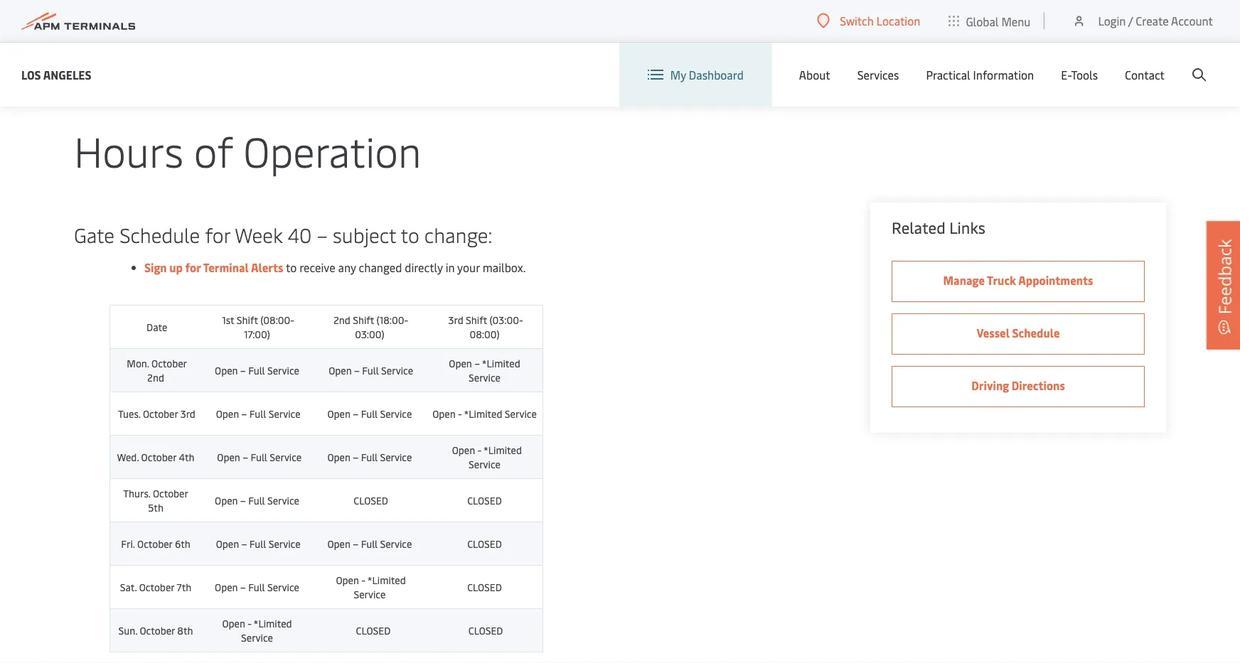 Task type: describe. For each thing, give the bounding box(es) containing it.
account
[[1172, 13, 1214, 28]]

contact button
[[1126, 43, 1166, 107]]

operation
[[244, 122, 422, 178]]

of
[[194, 122, 233, 178]]

5th
[[148, 501, 164, 515]]

e-
[[1062, 67, 1072, 82]]

tues. october 3rd
[[116, 407, 196, 421]]

sat.
[[120, 581, 137, 595]]

contact
[[1126, 67, 1166, 82]]

closed for sun. october 8th
[[469, 624, 503, 638]]

driving directions
[[972, 378, 1066, 393]]

6th
[[175, 538, 191, 551]]

menu
[[1002, 13, 1031, 29]]

october for 6th
[[137, 538, 173, 551]]

alerts
[[251, 260, 283, 275]]

login / create account link
[[1073, 0, 1214, 42]]

/
[[1129, 13, 1134, 28]]

schedule for gate
[[120, 221, 200, 248]]

1st shift (08:00- 17:00)
[[220, 313, 295, 341]]

dashboard
[[689, 67, 744, 82]]

*limited for wed. october 4th
[[484, 444, 522, 457]]

october for 3rd
[[143, 407, 178, 421]]

sign up for terminal alerts to receive any changed directly in your mailbox.
[[144, 260, 529, 275]]

3rd inside "3rd shift (03:00- 08:00)"
[[449, 313, 464, 327]]

sat. october 7th
[[120, 581, 192, 595]]

feedback
[[1214, 239, 1237, 315]]

receive
[[300, 260, 336, 275]]

thurs. october 5th
[[123, 487, 189, 515]]

closed for sat. october 7th
[[468, 581, 502, 595]]

practical information
[[927, 67, 1035, 82]]

about button
[[800, 43, 831, 107]]

2nd shift (18:00- 03:00)
[[331, 313, 409, 341]]

wed.
[[117, 451, 139, 464]]

date
[[144, 321, 167, 334]]

october for 7th
[[139, 581, 174, 595]]

in
[[446, 260, 455, 275]]

location
[[877, 13, 921, 28]]

sign
[[144, 260, 167, 275]]

thurs.
[[123, 487, 151, 501]]

changed
[[359, 260, 402, 275]]

gate
[[74, 221, 115, 248]]

manage truck appointments
[[944, 273, 1094, 288]]

open – *limited service
[[449, 357, 521, 385]]

hours of operation
[[74, 122, 422, 178]]

7th
[[177, 581, 192, 595]]

*limited for tues. october 3rd
[[464, 407, 503, 421]]

gate schedule for week 40 – subject to change:
[[74, 221, 493, 248]]

global
[[967, 13, 999, 29]]

october for 2nd
[[152, 357, 187, 370]]

hours
[[74, 122, 184, 178]]

feedback button
[[1208, 222, 1241, 350]]

closed for thurs. october 5th
[[468, 494, 502, 508]]

switch location
[[841, 13, 921, 28]]

directly
[[405, 260, 443, 275]]

login
[[1099, 13, 1127, 28]]

e-tools
[[1062, 67, 1099, 82]]

03:00)
[[355, 328, 385, 341]]

practical
[[927, 67, 971, 82]]

for for week
[[205, 221, 230, 248]]

related
[[892, 217, 946, 238]]

mailbox.
[[483, 260, 526, 275]]

related links
[[892, 217, 986, 238]]

truck
[[988, 273, 1017, 288]]

e-tools button
[[1062, 43, 1099, 107]]

create
[[1137, 13, 1170, 28]]

directions
[[1012, 378, 1066, 393]]

tools
[[1072, 67, 1099, 82]]

hours of operation image
[[0, 0, 1241, 70]]

mon.
[[127, 357, 149, 370]]

mon. october 2nd
[[125, 357, 187, 385]]

about
[[800, 67, 831, 82]]

up
[[169, 260, 183, 275]]

vessel schedule link
[[892, 314, 1146, 355]]

subject
[[333, 221, 396, 248]]



Task type: locate. For each thing, give the bounding box(es) containing it.
1 vertical spatial schedule
[[1013, 326, 1061, 341]]

practical information button
[[927, 43, 1035, 107]]

1 vertical spatial to
[[286, 260, 297, 275]]

shift for 17:00)
[[237, 313, 258, 327]]

0 horizontal spatial for
[[185, 260, 201, 275]]

manage truck appointments link
[[892, 261, 1146, 302]]

3rd left (03:00- at top
[[449, 313, 464, 327]]

1 vertical spatial 3rd
[[181, 407, 196, 421]]

2nd down the mon.
[[147, 371, 164, 385]]

october up 5th
[[153, 487, 189, 501]]

sign up for terminal alerts link
[[144, 260, 283, 275]]

1 horizontal spatial schedule
[[1013, 326, 1061, 341]]

terminal
[[203, 260, 249, 275]]

shift inside the 2nd shift (18:00- 03:00)
[[353, 313, 374, 327]]

2 shift from the left
[[353, 313, 374, 327]]

0 horizontal spatial shift
[[237, 313, 258, 327]]

october for 8th
[[140, 624, 175, 638]]

3rd
[[449, 313, 464, 327], [181, 407, 196, 421]]

driving directions link
[[892, 366, 1146, 408]]

0 horizontal spatial to
[[286, 260, 297, 275]]

2nd inside mon. october 2nd
[[147, 371, 164, 385]]

sun.
[[119, 624, 137, 638]]

0 horizontal spatial los
[[21, 67, 41, 82]]

– inside open – *limited service
[[475, 357, 480, 370]]

(08:00-
[[261, 313, 295, 327]]

shift inside '1st shift (08:00- 17:00)'
[[237, 313, 258, 327]]

change:
[[425, 221, 493, 248]]

your
[[458, 260, 480, 275]]

1 horizontal spatial to
[[401, 221, 420, 248]]

fri. october 6th
[[121, 538, 191, 551]]

week
[[235, 221, 283, 248]]

40
[[288, 221, 312, 248]]

open inside open – *limited service
[[449, 357, 472, 370]]

switch location button
[[818, 13, 921, 29]]

for for terminal
[[185, 260, 201, 275]]

shift for 08:00)
[[466, 313, 487, 327]]

vessel schedule
[[977, 326, 1061, 341]]

october left 4th
[[141, 451, 177, 464]]

*limited for mon. october 2nd
[[482, 357, 521, 370]]

–
[[317, 221, 328, 248], [475, 357, 480, 370], [240, 364, 246, 377], [354, 364, 360, 377], [242, 407, 247, 421], [353, 407, 359, 421], [243, 451, 248, 464], [353, 451, 359, 464], [240, 494, 246, 508], [242, 538, 247, 551], [353, 538, 359, 551], [240, 581, 246, 595]]

shift up 03:00)
[[353, 313, 374, 327]]

october right tues.
[[143, 407, 178, 421]]

schedule for vessel
[[1013, 326, 1061, 341]]

shift up the 08:00)
[[466, 313, 487, 327]]

my dashboard button
[[648, 43, 744, 107]]

1 horizontal spatial 3rd
[[449, 313, 464, 327]]

for right the up
[[185, 260, 201, 275]]

october for 4th
[[141, 451, 177, 464]]

open
[[449, 357, 472, 370], [215, 364, 238, 377], [329, 364, 352, 377], [216, 407, 239, 421], [328, 407, 351, 421], [433, 407, 456, 421], [452, 444, 475, 457], [217, 451, 240, 464], [328, 451, 351, 464], [215, 494, 238, 508], [216, 538, 239, 551], [328, 538, 351, 551], [336, 574, 359, 587], [215, 581, 238, 595], [222, 617, 245, 631]]

global menu button
[[935, 0, 1046, 42]]

0 vertical spatial schedule
[[120, 221, 200, 248]]

manage
[[944, 273, 985, 288]]

*limited
[[482, 357, 521, 370], [464, 407, 503, 421], [484, 444, 522, 457], [367, 574, 406, 587], [254, 617, 292, 631]]

2nd left the (18:00-
[[334, 313, 351, 327]]

1 horizontal spatial los
[[74, 76, 89, 90]]

2nd inside the 2nd shift (18:00- 03:00)
[[334, 313, 351, 327]]

3rd shift (03:00- 08:00)
[[446, 313, 524, 341]]

0 vertical spatial 2nd
[[334, 313, 351, 327]]

october inside mon. october 2nd
[[152, 357, 187, 370]]

schedule
[[120, 221, 200, 248], [1013, 326, 1061, 341]]

my
[[671, 67, 687, 82]]

vessel
[[977, 326, 1010, 341]]

october left the 8th at the bottom
[[140, 624, 175, 638]]

08:00)
[[470, 328, 500, 341]]

1 horizontal spatial for
[[205, 221, 230, 248]]

october right fri.
[[137, 538, 173, 551]]

login / create account
[[1099, 13, 1214, 28]]

1 vertical spatial 2nd
[[147, 371, 164, 385]]

closed for fri. october 6th
[[468, 538, 502, 551]]

services button
[[858, 43, 900, 107]]

links
[[950, 217, 986, 238]]

fri.
[[121, 538, 135, 551]]

shift
[[237, 313, 258, 327], [353, 313, 374, 327], [466, 313, 487, 327]]

my dashboard
[[671, 67, 744, 82]]

to
[[401, 221, 420, 248], [286, 260, 297, 275]]

service
[[268, 364, 300, 377], [381, 364, 413, 377], [469, 371, 501, 385], [269, 407, 301, 421], [380, 407, 412, 421], [505, 407, 537, 421], [270, 451, 302, 464], [380, 451, 412, 464], [469, 458, 501, 471], [268, 494, 300, 508], [269, 538, 301, 551], [380, 538, 412, 551], [268, 581, 300, 595], [354, 588, 386, 602], [241, 632, 273, 645]]

0 vertical spatial for
[[205, 221, 230, 248]]

to right alerts
[[286, 260, 297, 275]]

0 horizontal spatial schedule
[[120, 221, 200, 248]]

services
[[858, 67, 900, 82]]

-
[[458, 407, 462, 421], [478, 444, 482, 457], [362, 574, 366, 587], [248, 617, 252, 631]]

open - *limited service
[[433, 407, 537, 421], [448, 444, 522, 471], [334, 574, 406, 602], [222, 617, 292, 645]]

1 horizontal spatial shift
[[353, 313, 374, 327]]

for
[[205, 221, 230, 248], [185, 260, 201, 275]]

wed. october 4th
[[117, 451, 195, 464]]

october for 5th
[[153, 487, 189, 501]]

for up the sign up for terminal alerts link
[[205, 221, 230, 248]]

1 horizontal spatial 2nd
[[334, 313, 351, 327]]

*limited inside open – *limited service
[[482, 357, 521, 370]]

october right the mon.
[[152, 357, 187, 370]]

shift up 17:00)
[[237, 313, 258, 327]]

0 horizontal spatial 3rd
[[181, 407, 196, 421]]

3rd up 4th
[[181, 407, 196, 421]]

4th
[[179, 451, 195, 464]]

8th
[[177, 624, 193, 638]]

global menu
[[967, 13, 1031, 29]]

october left 7th
[[139, 581, 174, 595]]

1st
[[222, 313, 234, 327]]

tues.
[[118, 407, 141, 421]]

0 vertical spatial 3rd
[[449, 313, 464, 327]]

(18:00-
[[377, 313, 409, 327]]

driving
[[972, 378, 1010, 393]]

any
[[338, 260, 356, 275]]

sun. october 8th
[[119, 624, 193, 638]]

0 vertical spatial to
[[401, 221, 420, 248]]

2nd
[[334, 313, 351, 327], [147, 371, 164, 385]]

shift inside "3rd shift (03:00- 08:00)"
[[466, 313, 487, 327]]

shift for 03:00)
[[353, 313, 374, 327]]

service inside open – *limited service
[[469, 371, 501, 385]]

october inside thurs. october 5th
[[153, 487, 189, 501]]

information
[[974, 67, 1035, 82]]

17:00)
[[244, 328, 270, 341]]

switch
[[841, 13, 874, 28]]

schedule right vessel
[[1013, 326, 1061, 341]]

0 horizontal spatial 2nd
[[147, 371, 164, 385]]

1 shift from the left
[[237, 313, 258, 327]]

full
[[248, 364, 265, 377], [362, 364, 379, 377], [250, 407, 266, 421], [361, 407, 378, 421], [251, 451, 267, 464], [361, 451, 378, 464], [248, 494, 265, 508], [250, 538, 266, 551], [361, 538, 378, 551], [248, 581, 265, 595]]

to up directly
[[401, 221, 420, 248]]

schedule up sign
[[120, 221, 200, 248]]

3 shift from the left
[[466, 313, 487, 327]]

2 horizontal spatial shift
[[466, 313, 487, 327]]

closed
[[354, 494, 388, 508], [468, 494, 502, 508], [468, 538, 502, 551], [468, 581, 502, 595], [351, 624, 391, 638], [469, 624, 503, 638]]

1 vertical spatial for
[[185, 260, 201, 275]]



Task type: vqa. For each thing, say whether or not it's contained in the screenshot.


